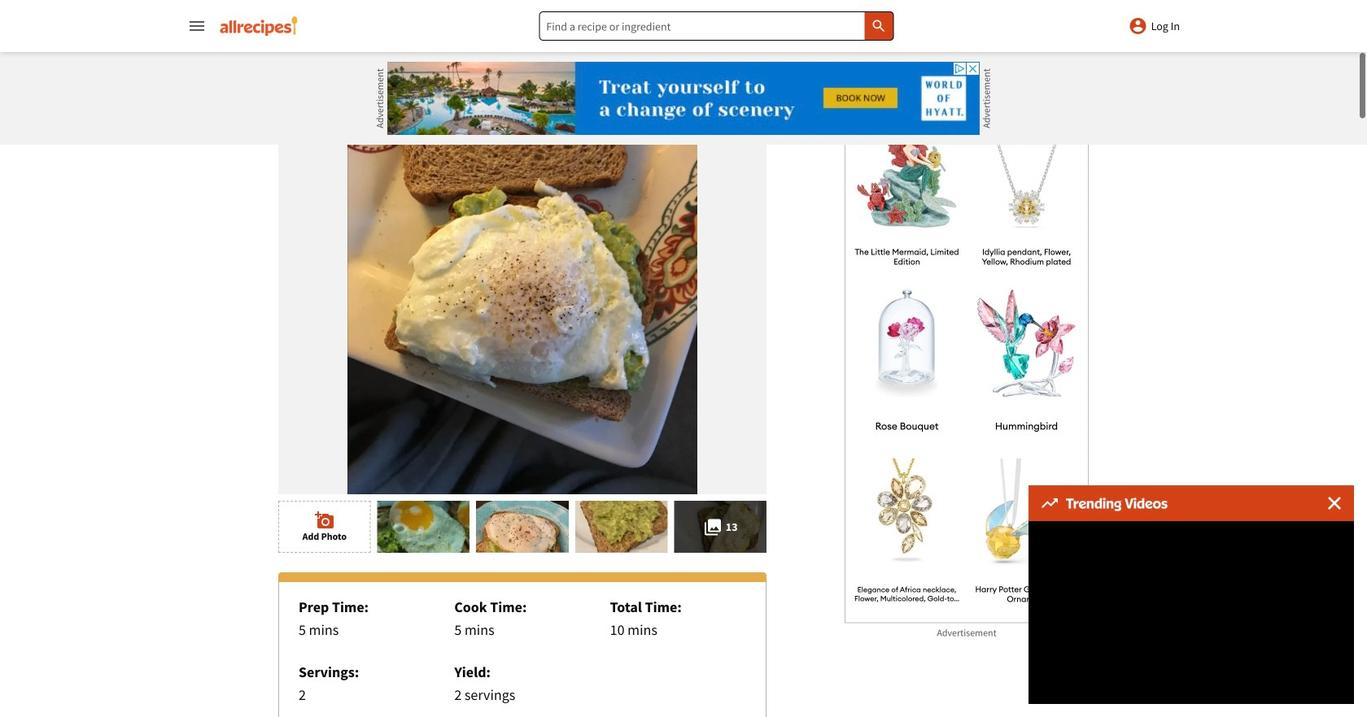 Task type: vqa. For each thing, say whether or not it's contained in the screenshot.
NUTRITION to the top
no



Task type: locate. For each thing, give the bounding box(es) containing it.
banner
[[0, 0, 1367, 718]]

account image
[[1128, 16, 1148, 36]]

Find a recipe or ingredient text field
[[539, 11, 894, 41]]

add photo image
[[315, 511, 334, 531]]

trending image
[[1042, 499, 1058, 509]]

advertisement element
[[845, 0, 1089, 624], [387, 62, 980, 135]]

None search field
[[539, 11, 894, 41]]



Task type: describe. For each thing, give the bounding box(es) containing it.
menu image
[[187, 16, 207, 36]]

visit allrecipes' homepage image
[[220, 16, 298, 36]]

click to search image
[[871, 18, 887, 34]]



